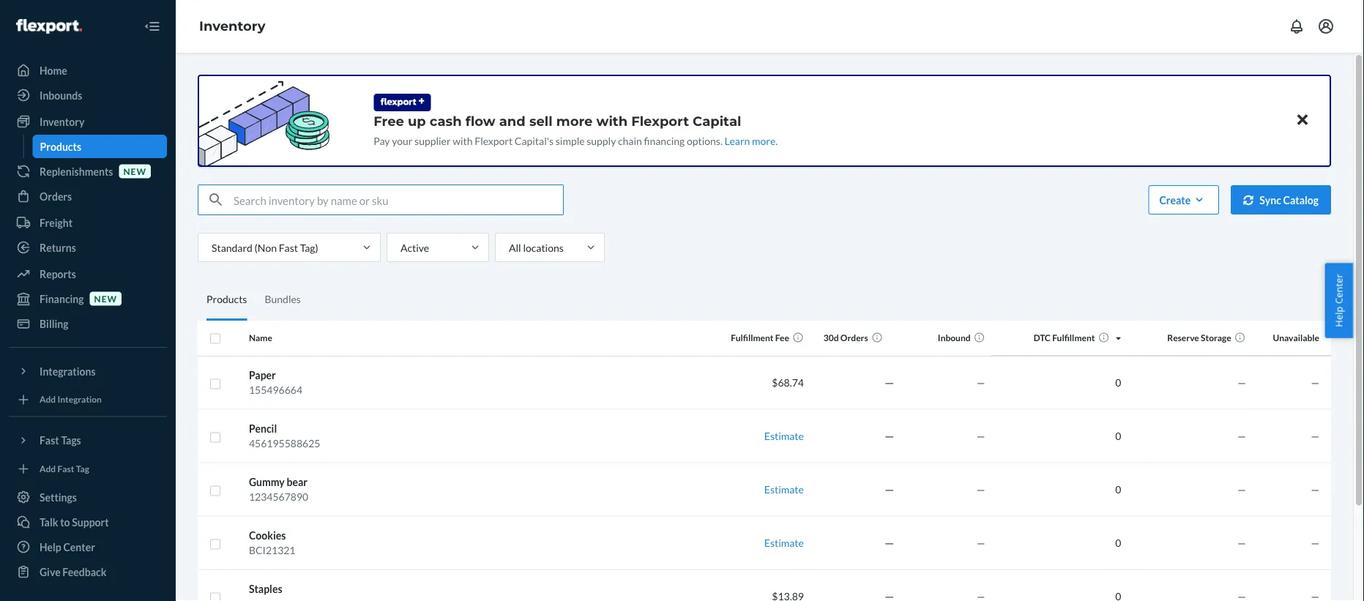 Task type: vqa. For each thing, say whether or not it's contained in the screenshot.
Tags
yes



Task type: locate. For each thing, give the bounding box(es) containing it.
products down standard
[[207, 293, 247, 305]]

0 for 155496664
[[1116, 376, 1122, 389]]

1 vertical spatial fast
[[40, 434, 59, 447]]

settings link
[[9, 486, 167, 509]]

1 vertical spatial estimate link
[[764, 483, 804, 496]]

1 estimate from the top
[[764, 430, 804, 442]]

―
[[885, 376, 895, 389], [885, 430, 895, 442], [885, 483, 895, 496], [885, 537, 895, 549]]

products
[[40, 140, 81, 153], [207, 293, 247, 305]]

standard (non fast tag)
[[212, 241, 318, 254]]

more right learn
[[752, 134, 776, 147]]

square image left pencil
[[209, 432, 221, 443]]

billing link
[[9, 312, 167, 335]]

estimate for 456195588625
[[764, 430, 804, 442]]

flexport logo image
[[16, 19, 82, 34]]

square image left gummy
[[209, 485, 221, 497]]

replenishments
[[40, 165, 113, 178]]

new down reports 'link'
[[94, 293, 117, 304]]

4 square image from the top
[[209, 485, 221, 497]]

2 estimate from the top
[[764, 483, 804, 496]]

0 horizontal spatial fulfillment
[[731, 333, 774, 343]]

—
[[977, 376, 986, 389], [1238, 376, 1246, 389], [1311, 376, 1320, 389], [977, 430, 986, 442], [1238, 430, 1246, 442], [1311, 430, 1320, 442], [977, 483, 986, 496], [1238, 483, 1246, 496], [1311, 483, 1320, 496], [977, 537, 986, 549], [1238, 537, 1246, 549], [1311, 537, 1320, 549]]

2 0 from the top
[[1116, 430, 1122, 442]]

new down 'products' link
[[123, 166, 146, 176]]

1 vertical spatial with
[[453, 134, 473, 147]]

0 vertical spatial add
[[40, 394, 56, 405]]

add for add fast tag
[[40, 463, 56, 474]]

create
[[1160, 194, 1191, 206]]

0 vertical spatial help
[[1333, 307, 1346, 327]]

square image left name
[[209, 333, 221, 345]]

3 estimate from the top
[[764, 537, 804, 549]]

fast left the tag)
[[279, 241, 298, 254]]

flexport up financing
[[631, 113, 689, 129]]

square image for gummy
[[209, 485, 221, 497]]

3 estimate link from the top
[[764, 537, 804, 549]]

fast left tags
[[40, 434, 59, 447]]

more up simple at the top left of page
[[556, 113, 593, 129]]

$68.74
[[772, 376, 804, 389]]

help center inside button
[[1333, 274, 1346, 327]]

products link
[[33, 135, 167, 158]]

0 horizontal spatial orders
[[40, 190, 72, 203]]

.
[[776, 134, 778, 147]]

all locations
[[509, 241, 564, 254]]

1 horizontal spatial inventory
[[199, 18, 266, 34]]

fast inside add fast tag link
[[58, 463, 74, 474]]

0 vertical spatial help center
[[1333, 274, 1346, 327]]

1 ― from the top
[[885, 376, 895, 389]]

1 fulfillment from the left
[[731, 333, 774, 343]]

2 square image from the top
[[209, 378, 221, 390]]

all
[[509, 241, 521, 254]]

fulfillment right dtc
[[1053, 333, 1095, 343]]

new for replenishments
[[123, 166, 146, 176]]

1 horizontal spatial fulfillment
[[1053, 333, 1095, 343]]

estimate for bci21321
[[764, 537, 804, 549]]

integrations button
[[9, 360, 167, 383]]

close image
[[1298, 111, 1308, 129]]

estimate link for 456195588625
[[764, 430, 804, 442]]

fulfillment
[[731, 333, 774, 343], [1053, 333, 1095, 343]]

2 vertical spatial fast
[[58, 463, 74, 474]]

1 0 from the top
[[1116, 376, 1122, 389]]

add up settings at bottom
[[40, 463, 56, 474]]

0 horizontal spatial help
[[40, 541, 61, 553]]

square image for pencil
[[209, 432, 221, 443]]

bear
[[287, 476, 308, 489]]

orders right 30d
[[841, 333, 868, 343]]

0 horizontal spatial new
[[94, 293, 117, 304]]

0 horizontal spatial more
[[556, 113, 593, 129]]

1 horizontal spatial flexport
[[631, 113, 689, 129]]

456195588625
[[249, 437, 320, 450]]

0
[[1116, 376, 1122, 389], [1116, 430, 1122, 442], [1116, 483, 1122, 496], [1116, 537, 1122, 549]]

inventory
[[199, 18, 266, 34], [40, 115, 84, 128]]

new
[[123, 166, 146, 176], [94, 293, 117, 304]]

unavailable
[[1273, 333, 1320, 343]]

fast inside the fast tags dropdown button
[[40, 434, 59, 447]]

0 vertical spatial with
[[597, 113, 628, 129]]

1 estimate link from the top
[[764, 430, 804, 442]]

1 horizontal spatial orders
[[841, 333, 868, 343]]

30d orders
[[824, 333, 868, 343]]

help
[[1333, 307, 1346, 327], [40, 541, 61, 553]]

with down cash
[[453, 134, 473, 147]]

0 horizontal spatial products
[[40, 140, 81, 153]]

3 square image from the top
[[209, 432, 221, 443]]

0 vertical spatial new
[[123, 166, 146, 176]]

learn more link
[[725, 134, 776, 147]]

fast left the tag
[[58, 463, 74, 474]]

financing
[[40, 293, 84, 305]]

0 vertical spatial estimate
[[764, 430, 804, 442]]

2 estimate link from the top
[[764, 483, 804, 496]]

3 0 from the top
[[1116, 483, 1122, 496]]

add integration
[[40, 394, 102, 405]]

0 horizontal spatial flexport
[[475, 134, 513, 147]]

― for 1234567890
[[885, 483, 895, 496]]

add fast tag
[[40, 463, 89, 474]]

financing
[[644, 134, 685, 147]]

1 vertical spatial products
[[207, 293, 247, 305]]

Search inventory by name or sku text field
[[234, 185, 563, 215]]

2 add from the top
[[40, 463, 56, 474]]

orders up freight
[[40, 190, 72, 203]]

add
[[40, 394, 56, 405], [40, 463, 56, 474]]

paper
[[249, 369, 276, 382]]

estimate link for bci21321
[[764, 537, 804, 549]]

help center link
[[9, 535, 167, 559]]

talk to support button
[[9, 510, 167, 534]]

pencil
[[249, 423, 277, 435]]

fast
[[279, 241, 298, 254], [40, 434, 59, 447], [58, 463, 74, 474]]

0 for 1234567890
[[1116, 483, 1122, 496]]

0 vertical spatial fast
[[279, 241, 298, 254]]

1 horizontal spatial inventory link
[[199, 18, 266, 34]]

gummy
[[249, 476, 285, 489]]

square image
[[209, 333, 221, 345], [209, 378, 221, 390], [209, 432, 221, 443], [209, 485, 221, 497], [209, 592, 221, 601]]

give
[[40, 566, 61, 578]]

locations
[[523, 241, 564, 254]]

add left integration
[[40, 394, 56, 405]]

2 vertical spatial estimate
[[764, 537, 804, 549]]

1 vertical spatial center
[[63, 541, 95, 553]]

square image for paper
[[209, 378, 221, 390]]

4 0 from the top
[[1116, 537, 1122, 549]]

1 square image from the top
[[209, 333, 221, 345]]

1 vertical spatial estimate
[[764, 483, 804, 496]]

with up supply
[[597, 113, 628, 129]]

1 vertical spatial flexport
[[475, 134, 513, 147]]

square image left staples
[[209, 592, 221, 601]]

1 horizontal spatial help
[[1333, 307, 1346, 327]]

flow
[[466, 113, 496, 129]]

1 horizontal spatial center
[[1333, 274, 1346, 304]]

reports
[[40, 268, 76, 280]]

1 vertical spatial new
[[94, 293, 117, 304]]

inventory link
[[199, 18, 266, 34], [9, 110, 167, 133]]

flexport down flow
[[475, 134, 513, 147]]

2 vertical spatial estimate link
[[764, 537, 804, 549]]

0 horizontal spatial help center
[[40, 541, 95, 553]]

0 vertical spatial products
[[40, 140, 81, 153]]

1 add from the top
[[40, 394, 56, 405]]

0 horizontal spatial inventory
[[40, 115, 84, 128]]

storage
[[1201, 333, 1232, 343]]

products up replenishments
[[40, 140, 81, 153]]

fast tags button
[[9, 429, 167, 452]]

returns
[[40, 241, 76, 254]]

inbound
[[938, 333, 971, 343]]

fee
[[775, 333, 790, 343]]

orders
[[40, 190, 72, 203], [841, 333, 868, 343]]

fulfillment left fee
[[731, 333, 774, 343]]

more
[[556, 113, 593, 129], [752, 134, 776, 147]]

1 horizontal spatial help center
[[1333, 274, 1346, 327]]

1 horizontal spatial new
[[123, 166, 146, 176]]

and
[[499, 113, 526, 129]]

4 ― from the top
[[885, 537, 895, 549]]

0 vertical spatial center
[[1333, 274, 1346, 304]]

2 ― from the top
[[885, 430, 895, 442]]

close navigation image
[[144, 18, 161, 35]]

estimate link for 1234567890
[[764, 483, 804, 496]]

estimate
[[764, 430, 804, 442], [764, 483, 804, 496], [764, 537, 804, 549]]

1 vertical spatial more
[[752, 134, 776, 147]]

options.
[[687, 134, 723, 147]]

0 vertical spatial inventory link
[[199, 18, 266, 34]]

0 for 456195588625
[[1116, 430, 1122, 442]]

square image left paper
[[209, 378, 221, 390]]

cookies
[[249, 530, 286, 542]]

1 vertical spatial inventory link
[[9, 110, 167, 133]]

freight
[[40, 216, 73, 229]]

1 horizontal spatial products
[[207, 293, 247, 305]]

0 horizontal spatial inventory link
[[9, 110, 167, 133]]

30d
[[824, 333, 839, 343]]

0 vertical spatial orders
[[40, 190, 72, 203]]

1 vertical spatial help center
[[40, 541, 95, 553]]

0 horizontal spatial with
[[453, 134, 473, 147]]

1 vertical spatial help
[[40, 541, 61, 553]]

sell
[[529, 113, 553, 129]]

billing
[[40, 318, 68, 330]]

1 vertical spatial add
[[40, 463, 56, 474]]

flexport
[[631, 113, 689, 129], [475, 134, 513, 147]]

give feedback button
[[9, 560, 167, 584]]

with
[[597, 113, 628, 129], [453, 134, 473, 147]]

dtc
[[1034, 333, 1051, 343]]

settings
[[40, 491, 77, 504]]

create button
[[1149, 185, 1220, 215]]

0 vertical spatial estimate link
[[764, 430, 804, 442]]

tags
[[61, 434, 81, 447]]

3 ― from the top
[[885, 483, 895, 496]]



Task type: describe. For each thing, give the bounding box(es) containing it.
1234567890
[[249, 491, 308, 503]]

add fast tag link
[[9, 458, 167, 480]]

0 vertical spatial more
[[556, 113, 593, 129]]

home
[[40, 64, 67, 77]]

bci21321
[[249, 544, 296, 557]]

(non
[[255, 241, 277, 254]]

supplier
[[415, 134, 451, 147]]

0 vertical spatial flexport
[[631, 113, 689, 129]]

reports link
[[9, 262, 167, 286]]

cookies bci21321
[[249, 530, 296, 557]]

chain
[[618, 134, 642, 147]]

integration
[[58, 394, 102, 405]]

free
[[374, 113, 404, 129]]

paper 155496664
[[249, 369, 303, 396]]

catalog
[[1284, 194, 1319, 206]]

sync
[[1260, 194, 1282, 206]]

name
[[249, 333, 272, 343]]

155496664
[[249, 384, 303, 396]]

0 for bci21321
[[1116, 537, 1122, 549]]

cash
[[430, 113, 462, 129]]

inbounds link
[[9, 83, 167, 107]]

pay
[[374, 134, 390, 147]]

returns link
[[9, 236, 167, 259]]

home link
[[9, 59, 167, 82]]

to
[[60, 516, 70, 528]]

1 horizontal spatial with
[[597, 113, 628, 129]]

― for bci21321
[[885, 537, 895, 549]]

pencil 456195588625
[[249, 423, 320, 450]]

5 square image from the top
[[209, 592, 221, 601]]

gummy bear 1234567890
[[249, 476, 308, 503]]

capital's
[[515, 134, 554, 147]]

― for 155496664
[[885, 376, 895, 389]]

center inside button
[[1333, 274, 1346, 304]]

tag
[[76, 463, 89, 474]]

talk to support
[[40, 516, 109, 528]]

0 vertical spatial inventory
[[199, 18, 266, 34]]

support
[[72, 516, 109, 528]]

estimate for 1234567890
[[764, 483, 804, 496]]

tag)
[[300, 241, 318, 254]]

― for 456195588625
[[885, 430, 895, 442]]

learn
[[725, 134, 750, 147]]

simple
[[556, 134, 585, 147]]

up
[[408, 113, 426, 129]]

new for financing
[[94, 293, 117, 304]]

active
[[401, 241, 429, 254]]

supply
[[587, 134, 616, 147]]

feedback
[[63, 566, 106, 578]]

open notifications image
[[1288, 18, 1306, 35]]

1 horizontal spatial more
[[752, 134, 776, 147]]

integrations
[[40, 365, 96, 378]]

add integration link
[[9, 389, 167, 411]]

0 horizontal spatial center
[[63, 541, 95, 553]]

bundles
[[265, 293, 301, 305]]

2 fulfillment from the left
[[1053, 333, 1095, 343]]

inbounds
[[40, 89, 82, 101]]

orders inside "orders" link
[[40, 190, 72, 203]]

sync catalog
[[1260, 194, 1319, 206]]

reserve
[[1168, 333, 1200, 343]]

open account menu image
[[1318, 18, 1335, 35]]

orders link
[[9, 185, 167, 208]]

fast tags
[[40, 434, 81, 447]]

help center button
[[1325, 263, 1354, 338]]

fulfillment fee
[[731, 333, 790, 343]]

freight link
[[9, 211, 167, 234]]

1 vertical spatial inventory
[[40, 115, 84, 128]]

sync alt image
[[1244, 195, 1254, 205]]

dtc fulfillment
[[1034, 333, 1095, 343]]

square image
[[209, 539, 221, 550]]

talk
[[40, 516, 58, 528]]

standard
[[212, 241, 253, 254]]

help inside button
[[1333, 307, 1346, 327]]

add for add integration
[[40, 394, 56, 405]]

your
[[392, 134, 413, 147]]

free up cash flow and sell more with flexport capital pay your supplier with flexport capital's simple supply chain financing options. learn more .
[[374, 113, 778, 147]]

sync catalog button
[[1231, 185, 1332, 215]]

reserve storage
[[1168, 333, 1232, 343]]

staples
[[249, 583, 282, 595]]

capital
[[693, 113, 742, 129]]

give feedback
[[40, 566, 106, 578]]

1 vertical spatial orders
[[841, 333, 868, 343]]



